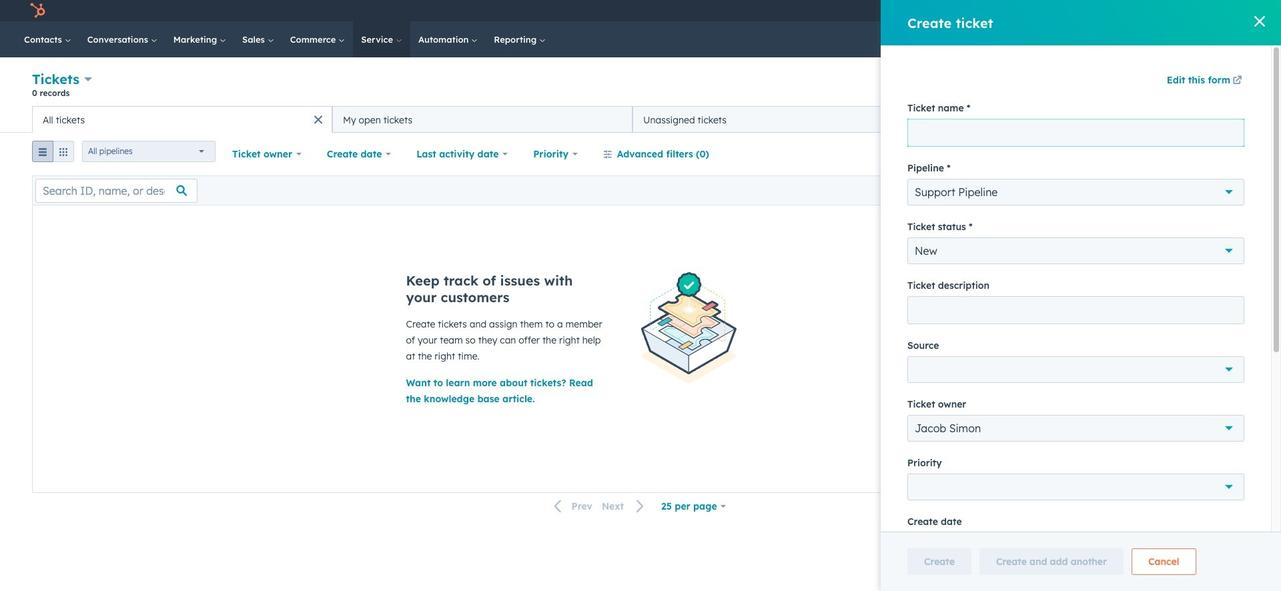 Task type: vqa. For each thing, say whether or not it's contained in the screenshot.
group
yes



Task type: locate. For each thing, give the bounding box(es) containing it.
Search ID, name, or description search field
[[35, 179, 198, 203]]

banner
[[32, 69, 1249, 106]]

group
[[32, 141, 74, 167]]

menu
[[988, 0, 1265, 21]]

jacob simon image
[[1186, 5, 1198, 17]]



Task type: describe. For each thing, give the bounding box(es) containing it.
Search HubSpot search field
[[1084, 28, 1235, 51]]

pagination navigation
[[546, 498, 653, 515]]

marketplaces image
[[1085, 6, 1097, 18]]



